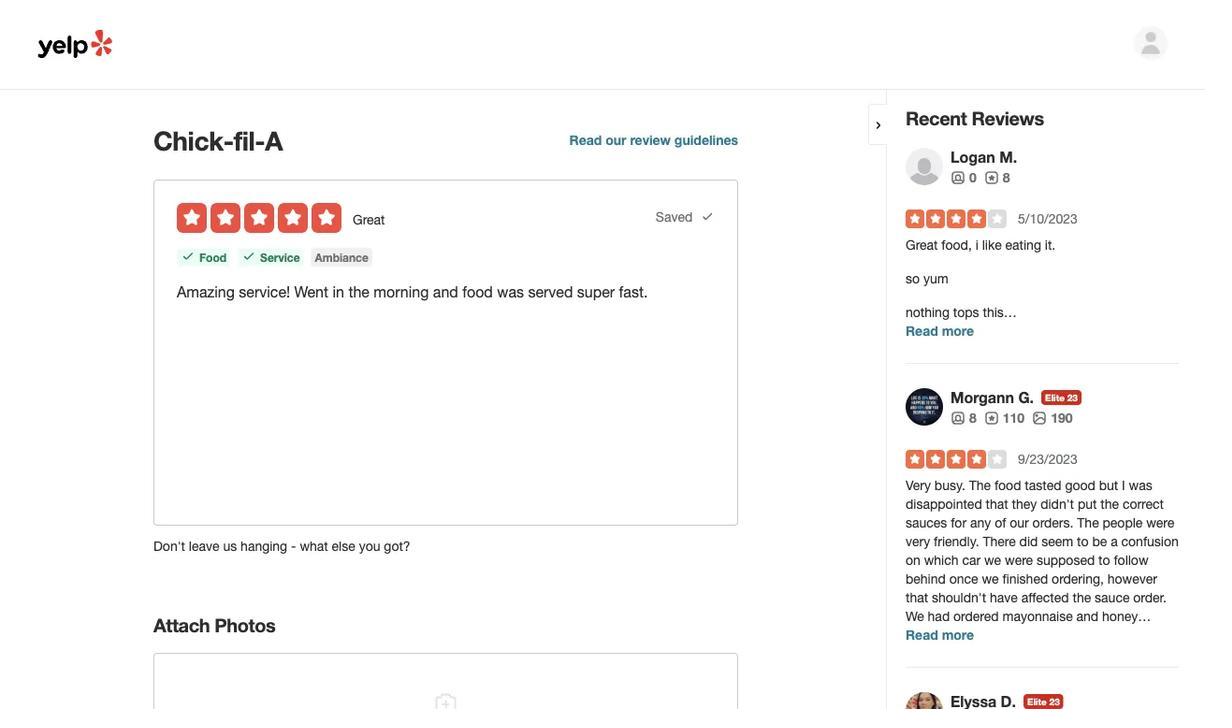 Task type: describe. For each thing, give the bounding box(es) containing it.
what
[[300, 538, 328, 554]]

friendly.
[[934, 534, 979, 549]]

reviews
[[972, 107, 1044, 129]]

topic food detected in review image
[[181, 249, 196, 264]]

5/10/2023
[[1018, 211, 1078, 226]]

photos
[[215, 614, 275, 636]]

don't leave us hanging - what else you got?
[[153, 538, 410, 554]]

friends element for 110
[[951, 409, 977, 428]]

had
[[928, 609, 950, 624]]

rating element
[[177, 203, 341, 233]]

however
[[1107, 571, 1157, 587]]

more inside the very busy. the food tasted good but i was disappointed that they didn't put the correct sauces for any of our orders. the people were very friendly. there did seem to be a confusion on which car we were supposed to follow behind once we finished ordering, however that shouldn't have affected the sauce order. we had ordered mayonnaise and honey… read more
[[942, 627, 974, 643]]

9/23/2023
[[1018, 451, 1078, 467]]

topic food detected in review image
[[181, 249, 196, 264]]

and inside the very busy. the food tasted good but i was disappointed that they didn't put the correct sauces for any of our orders. the people were very friendly. there did seem to be a confusion on which car we were supposed to follow behind once we finished ordering, however that shouldn't have affected the sauce order. we had ordered mayonnaise and honey… read more
[[1076, 609, 1099, 624]]

us
[[223, 538, 237, 554]]

we
[[906, 609, 924, 624]]

attach
[[153, 614, 210, 636]]

16 checkmark v2 image
[[700, 209, 715, 224]]

1 vertical spatial the
[[1077, 515, 1099, 530]]

didn't
[[1041, 496, 1074, 512]]

reviews element for 8
[[984, 409, 1025, 428]]

logan
[[951, 148, 995, 166]]

super
[[577, 283, 615, 300]]

friends element for 8
[[951, 168, 977, 187]]

4 star rating image for 8
[[906, 450, 1007, 469]]

0 vertical spatial we
[[984, 552, 1001, 568]]

served
[[528, 283, 573, 300]]

food
[[199, 251, 227, 264]]

correct
[[1123, 496, 1164, 512]]

service!
[[239, 283, 290, 300]]

but
[[1099, 478, 1118, 493]]

1 horizontal spatial the
[[1073, 590, 1091, 605]]

great for great
[[353, 212, 385, 227]]

people
[[1103, 515, 1143, 530]]

0 vertical spatial our
[[606, 132, 626, 148]]

g.
[[1018, 389, 1034, 407]]

1 vertical spatial elite 23
[[1027, 696, 1060, 707]]

m.
[[999, 148, 1017, 166]]

elite for top elite 23 link
[[1045, 392, 1065, 403]]

4 star rating image for 0
[[906, 210, 1007, 228]]

shouldn't
[[932, 590, 986, 605]]

food inside the very busy. the food tasted good but i was disappointed that they didn't put the correct sauces for any of our orders. the people were very friendly. there did seem to be a confusion on which car we were supposed to follow behind once we finished ordering, however that shouldn't have affected the sauce order. we had ordered mayonnaise and honey… read more
[[994, 478, 1021, 493]]

16 friends v2 image
[[951, 411, 966, 426]]

1 vertical spatial were
[[1005, 552, 1033, 568]]

went
[[294, 283, 328, 300]]

leave
[[189, 538, 219, 554]]

read our review guidelines link
[[569, 132, 738, 148]]

0 vertical spatial elite 23 link
[[1041, 390, 1081, 405]]

busy.
[[935, 478, 965, 493]]

16 review v2 image for 8
[[984, 170, 999, 185]]

i
[[976, 237, 978, 253]]

on
[[906, 552, 920, 568]]

you
[[359, 538, 380, 554]]

nothing tops this…
[[906, 305, 1017, 320]]

so yum
[[906, 271, 948, 286]]

like
[[982, 237, 1002, 253]]

photo of logan m. image
[[906, 148, 943, 185]]

chick-fil-a
[[153, 124, 283, 156]]

0 vertical spatial elite 23
[[1045, 392, 1078, 403]]

-
[[291, 538, 296, 554]]

tasted
[[1025, 478, 1061, 493]]

food,
[[942, 237, 972, 253]]

morgann
[[951, 389, 1014, 407]]

reviews element for 0
[[984, 168, 1010, 187]]

behind
[[906, 571, 946, 587]]

2 horizontal spatial the
[[1101, 496, 1119, 512]]

logan m.
[[951, 148, 1017, 166]]

110
[[1003, 410, 1025, 426]]

16 review v2 image for 110
[[984, 411, 999, 426]]

read our review guidelines
[[569, 132, 738, 148]]

chick-fil-a link
[[153, 123, 524, 157]]

very
[[906, 534, 930, 549]]

0 vertical spatial to
[[1077, 534, 1089, 549]]

morgann g.
[[951, 389, 1034, 407]]

this…
[[983, 305, 1017, 320]]

which
[[924, 552, 959, 568]]

don't
[[153, 538, 185, 554]]

topic service detected in review image
[[241, 249, 256, 264]]

1 horizontal spatial 23
[[1067, 392, 1078, 403]]

nothing
[[906, 305, 950, 320]]

orders.
[[1033, 515, 1074, 530]]

it.
[[1045, 237, 1056, 253]]

chick-
[[153, 124, 234, 156]]

got?
[[384, 538, 410, 554]]

the inside text box
[[348, 283, 369, 300]]

recent reviews
[[906, 107, 1044, 129]]

1 horizontal spatial that
[[986, 496, 1008, 512]]

i
[[1122, 478, 1125, 493]]

read more button for 5/10/2023
[[906, 322, 974, 341]]

very busy. the food tasted good but i was disappointed that they didn't put the correct sauces for any of our orders. the people were very friendly. there did seem to be a confusion on which car we were supposed to follow behind once we finished ordering, however that shouldn't have affected the sauce order. we had ordered mayonnaise and honey… read more
[[906, 478, 1179, 643]]

service
[[260, 251, 300, 264]]

our inside the very busy. the food tasted good but i was disappointed that they didn't put the correct sauces for any of our orders. the people were very friendly. there did seem to be a confusion on which car we were supposed to follow behind once we finished ordering, however that shouldn't have affected the sauce order. we had ordered mayonnaise and honey… read more
[[1010, 515, 1029, 530]]

a
[[265, 124, 283, 156]]



Task type: locate. For each thing, give the bounding box(es) containing it.
8 inside reviews element
[[1003, 170, 1010, 185]]

2 friends element from the top
[[951, 409, 977, 428]]

0 vertical spatial read more button
[[906, 322, 974, 341]]

16 review v2 image
[[984, 170, 999, 185], [984, 411, 999, 426]]

and inside text box
[[433, 283, 458, 300]]

0 vertical spatial more
[[942, 323, 974, 339]]

was right i
[[1129, 478, 1152, 493]]

elite 23 link down mayonnaise
[[1023, 694, 1064, 709]]

0 horizontal spatial that
[[906, 590, 928, 605]]

our right of
[[1010, 515, 1029, 530]]

None radio
[[244, 203, 274, 233], [278, 203, 308, 233], [312, 203, 341, 233], [244, 203, 274, 233], [278, 203, 308, 233], [312, 203, 341, 233]]

1 horizontal spatial our
[[1010, 515, 1029, 530]]

the
[[348, 283, 369, 300], [1101, 496, 1119, 512], [1073, 590, 1091, 605]]

2 more from the top
[[942, 627, 974, 643]]

1 vertical spatial and
[[1076, 609, 1099, 624]]

0 vertical spatial friends element
[[951, 168, 977, 187]]

elite for the bottommost elite 23 link
[[1027, 696, 1047, 707]]

0 vertical spatial food
[[462, 283, 493, 300]]

1 vertical spatial 23
[[1049, 696, 1060, 707]]

1 vertical spatial elite
[[1027, 696, 1047, 707]]

did
[[1019, 534, 1038, 549]]

tops
[[953, 305, 979, 320]]

1 vertical spatial read
[[906, 323, 938, 339]]

was for i
[[1129, 478, 1152, 493]]

good
[[1065, 478, 1095, 493]]

supposed
[[1037, 552, 1095, 568]]

sauce
[[1095, 590, 1130, 605]]

1 vertical spatial read more button
[[906, 626, 974, 645]]

fast.
[[619, 283, 648, 300]]

of
[[995, 515, 1006, 530]]

8
[[1003, 170, 1010, 185], [969, 410, 977, 426]]

reviews element containing 110
[[984, 409, 1025, 428]]

read more button
[[906, 322, 974, 341], [906, 626, 974, 645]]

1 vertical spatial was
[[1129, 478, 1152, 493]]

were
[[1146, 515, 1174, 530], [1005, 552, 1033, 568]]

was
[[497, 283, 524, 300], [1129, 478, 1152, 493]]

food left served
[[462, 283, 493, 300]]

0 vertical spatial 23
[[1067, 392, 1078, 403]]

read
[[569, 132, 602, 148], [906, 323, 938, 339], [906, 627, 938, 643]]

1 vertical spatial the
[[1101, 496, 1119, 512]]

food up they
[[994, 478, 1021, 493]]

read for read more
[[906, 323, 938, 339]]

read more button for 9/23/2023
[[906, 626, 974, 645]]

we down 'there' on the bottom right of page
[[984, 552, 1001, 568]]

more
[[942, 323, 974, 339], [942, 627, 974, 643]]

photo of morgann g. image
[[906, 388, 943, 426]]

confusion
[[1121, 534, 1179, 549]]

1 more from the top
[[942, 323, 974, 339]]

the down put
[[1077, 515, 1099, 530]]

that up the we
[[906, 590, 928, 605]]

to down be
[[1098, 552, 1110, 568]]

ambiance
[[315, 251, 369, 264]]

to
[[1077, 534, 1089, 549], [1098, 552, 1110, 568]]

the right busy.
[[969, 478, 991, 493]]

4 star rating image up food,
[[906, 210, 1007, 228]]

friends element down morgann
[[951, 409, 977, 428]]

0 horizontal spatial 8
[[969, 410, 977, 426]]

elite 23 down mayonnaise
[[1027, 696, 1060, 707]]

0 vertical spatial the
[[348, 283, 369, 300]]

were up confusion
[[1146, 515, 1174, 530]]

attach photos
[[153, 614, 275, 636]]

elite 23
[[1045, 392, 1078, 403], [1027, 696, 1060, 707]]

food
[[462, 283, 493, 300], [994, 478, 1021, 493]]

amazing
[[177, 283, 235, 300]]

was for food
[[497, 283, 524, 300]]

1 vertical spatial 4 star rating image
[[906, 450, 1007, 469]]

0 horizontal spatial great
[[353, 212, 385, 227]]

read down nothing
[[906, 323, 938, 339]]

1 vertical spatial more
[[942, 627, 974, 643]]

1 reviews element from the top
[[984, 168, 1010, 187]]

190
[[1051, 410, 1073, 426]]

0 horizontal spatial was
[[497, 283, 524, 300]]

guidelines
[[674, 132, 738, 148]]

close sidebar icon image
[[871, 118, 886, 133], [871, 118, 886, 133]]

ordered
[[953, 609, 999, 624]]

saved
[[656, 209, 700, 224]]

great up so yum
[[906, 237, 938, 253]]

they
[[1012, 496, 1037, 512]]

16 photos v2 image
[[1032, 411, 1047, 426]]

1 horizontal spatial to
[[1098, 552, 1110, 568]]

1 vertical spatial to
[[1098, 552, 1110, 568]]

very
[[906, 478, 931, 493]]

car
[[962, 552, 981, 568]]

1 horizontal spatial and
[[1076, 609, 1099, 624]]

23
[[1067, 392, 1078, 403], [1049, 696, 1060, 707]]

affected
[[1021, 590, 1069, 605]]

topic service detected in review image
[[241, 249, 256, 264]]

1 vertical spatial great
[[906, 237, 938, 253]]

ordering,
[[1052, 571, 1104, 587]]

0 horizontal spatial the
[[348, 283, 369, 300]]

more down the nothing tops this…
[[942, 323, 974, 339]]

morning
[[374, 283, 429, 300]]

yum
[[923, 271, 948, 286]]

1 vertical spatial food
[[994, 478, 1021, 493]]

8 right 16 friends v2 image
[[969, 410, 977, 426]]

eating
[[1005, 237, 1041, 253]]

1 friends element from the top
[[951, 168, 977, 187]]

8 down m.
[[1003, 170, 1010, 185]]

0 horizontal spatial our
[[606, 132, 626, 148]]

there
[[983, 534, 1016, 549]]

1 read more button from the top
[[906, 322, 974, 341]]

1 vertical spatial 8
[[969, 410, 977, 426]]

amazing service! went in the morning and food was served super fast.
[[177, 283, 652, 300]]

hanging
[[241, 538, 287, 554]]

to left be
[[1077, 534, 1089, 549]]

reviews element
[[984, 168, 1010, 187], [984, 409, 1025, 428]]

0 vertical spatial was
[[497, 283, 524, 300]]

read for read our review guidelines
[[569, 132, 602, 148]]

elite up photos element
[[1045, 392, 1065, 403]]

be
[[1092, 534, 1107, 549]]

1 16 review v2 image from the top
[[984, 170, 999, 185]]

0 horizontal spatial 23
[[1049, 696, 1060, 707]]

1 horizontal spatial was
[[1129, 478, 1152, 493]]

great up ambiance
[[353, 212, 385, 227]]

1 vertical spatial 16 review v2 image
[[984, 411, 999, 426]]

23 down mayonnaise
[[1049, 696, 1060, 707]]

1 4 star rating image from the top
[[906, 210, 1007, 228]]

any
[[970, 515, 991, 530]]

0 horizontal spatial were
[[1005, 552, 1033, 568]]

None radio
[[177, 203, 207, 233], [211, 203, 240, 233], [177, 203, 207, 233], [211, 203, 240, 233]]

so
[[906, 271, 920, 286]]

more down the ordered
[[942, 627, 974, 643]]

that up of
[[986, 496, 1008, 512]]

2 4 star rating image from the top
[[906, 450, 1007, 469]]

was left served
[[497, 283, 524, 300]]

put
[[1078, 496, 1097, 512]]

elite 23 link
[[1041, 390, 1081, 405], [1023, 694, 1064, 709]]

1 vertical spatial our
[[1010, 515, 1029, 530]]

read left review
[[569, 132, 602, 148]]

read more
[[906, 323, 974, 339]]

1 vertical spatial we
[[982, 571, 999, 587]]

read down the we
[[906, 627, 938, 643]]

else
[[332, 538, 355, 554]]

1 vertical spatial that
[[906, 590, 928, 605]]

friends element
[[951, 168, 977, 187], [951, 409, 977, 428]]

was inside amazing service! went in the morning and food was served super fast. text box
[[497, 283, 524, 300]]

the down the but
[[1101, 496, 1119, 512]]

1 vertical spatial reviews element
[[984, 409, 1025, 428]]

our left review
[[606, 132, 626, 148]]

in
[[333, 283, 344, 300]]

a
[[1111, 534, 1118, 549]]

reviews element down m.
[[984, 168, 1010, 187]]

elite down mayonnaise
[[1027, 696, 1047, 707]]

0 horizontal spatial food
[[462, 283, 493, 300]]

0 vertical spatial reviews element
[[984, 168, 1010, 187]]

2 vertical spatial the
[[1073, 590, 1091, 605]]

review
[[630, 132, 671, 148]]

0 vertical spatial read
[[569, 132, 602, 148]]

0 vertical spatial and
[[433, 283, 458, 300]]

reviews element containing 8
[[984, 168, 1010, 187]]

elite
[[1045, 392, 1065, 403], [1027, 696, 1047, 707]]

4 star rating image up busy.
[[906, 450, 1007, 469]]

read inside the very busy. the food tasted good but i was disappointed that they didn't put the correct sauces for any of our orders. the people were very friendly. there did seem to be a confusion on which car we were supposed to follow behind once we finished ordering, however that shouldn't have affected the sauce order. we had ordered mayonnaise and honey… read more
[[906, 627, 938, 643]]

were up finished
[[1005, 552, 1033, 568]]

1 vertical spatial friends element
[[951, 409, 977, 428]]

16 friends v2 image
[[951, 170, 966, 185]]

and right morning
[[433, 283, 458, 300]]

Amazing service! Went in the morning and food was served super fast. text field
[[177, 282, 715, 302]]

honey…
[[1102, 609, 1151, 624]]

0 vertical spatial that
[[986, 496, 1008, 512]]

food inside text box
[[462, 283, 493, 300]]

0 vertical spatial were
[[1146, 515, 1174, 530]]

0 horizontal spatial to
[[1077, 534, 1089, 549]]

and
[[433, 283, 458, 300], [1076, 609, 1099, 624]]

fil-
[[234, 124, 265, 156]]

sauces
[[906, 515, 947, 530]]

the
[[969, 478, 991, 493], [1077, 515, 1099, 530]]

0
[[969, 170, 977, 185]]

0 horizontal spatial and
[[433, 283, 458, 300]]

the right "in"
[[348, 283, 369, 300]]

for
[[951, 515, 967, 530]]

0 vertical spatial 16 review v2 image
[[984, 170, 999, 185]]

the down ordering,
[[1073, 590, 1091, 605]]

photos element
[[1032, 409, 1073, 428]]

attach photos image
[[435, 692, 457, 709]]

disappointed
[[906, 496, 982, 512]]

finished
[[1002, 571, 1048, 587]]

read more button down nothing
[[906, 322, 974, 341]]

friends element containing 8
[[951, 409, 977, 428]]

great
[[353, 212, 385, 227], [906, 237, 938, 253]]

friends element containing 0
[[951, 168, 977, 187]]

1 horizontal spatial food
[[994, 478, 1021, 493]]

great food, i like eating it.
[[906, 237, 1056, 253]]

seem
[[1041, 534, 1073, 549]]

2 reviews element from the top
[[984, 409, 1025, 428]]

great for great food, i like eating it.
[[906, 237, 938, 253]]

2 vertical spatial read
[[906, 627, 938, 643]]

1 horizontal spatial 8
[[1003, 170, 1010, 185]]

0 vertical spatial the
[[969, 478, 991, 493]]

2 16 review v2 image from the top
[[984, 411, 999, 426]]

elite 23 link up 190
[[1041, 390, 1081, 405]]

we up have
[[982, 571, 999, 587]]

and down sauce
[[1076, 609, 1099, 624]]

0 horizontal spatial the
[[969, 478, 991, 493]]

read more button down had on the right bottom of the page
[[906, 626, 974, 645]]

mayonnaise
[[1002, 609, 1073, 624]]

23 up 190
[[1067, 392, 1078, 403]]

was inside the very busy. the food tasted good but i was disappointed that they didn't put the correct sauces for any of our orders. the people were very friendly. there did seem to be a confusion on which car we were supposed to follow behind once we finished ordering, however that shouldn't have affected the sauce order. we had ordered mayonnaise and honey… read more
[[1129, 478, 1152, 493]]

order.
[[1133, 590, 1167, 605]]

1 vertical spatial elite 23 link
[[1023, 694, 1064, 709]]

16 review v2 image right 0
[[984, 170, 999, 185]]

have
[[990, 590, 1018, 605]]

0 vertical spatial great
[[353, 212, 385, 227]]

reviews element down morgann g.
[[984, 409, 1025, 428]]

once
[[949, 571, 978, 587]]

ruby a. image
[[1134, 26, 1168, 60]]

1 horizontal spatial great
[[906, 237, 938, 253]]

1 horizontal spatial were
[[1146, 515, 1174, 530]]

0 vertical spatial elite
[[1045, 392, 1065, 403]]

0 vertical spatial 8
[[1003, 170, 1010, 185]]

elite 23 up 190
[[1045, 392, 1078, 403]]

friends element down 'logan'
[[951, 168, 977, 187]]

recent
[[906, 107, 967, 129]]

1 horizontal spatial the
[[1077, 515, 1099, 530]]

follow
[[1114, 552, 1148, 568]]

16 review v2 image down morgann g.
[[984, 411, 999, 426]]

4 star rating image
[[906, 210, 1007, 228], [906, 450, 1007, 469]]

2 read more button from the top
[[906, 626, 974, 645]]

0 vertical spatial 4 star rating image
[[906, 210, 1007, 228]]



Task type: vqa. For each thing, say whether or not it's contained in the screenshot.
PARADISE
no



